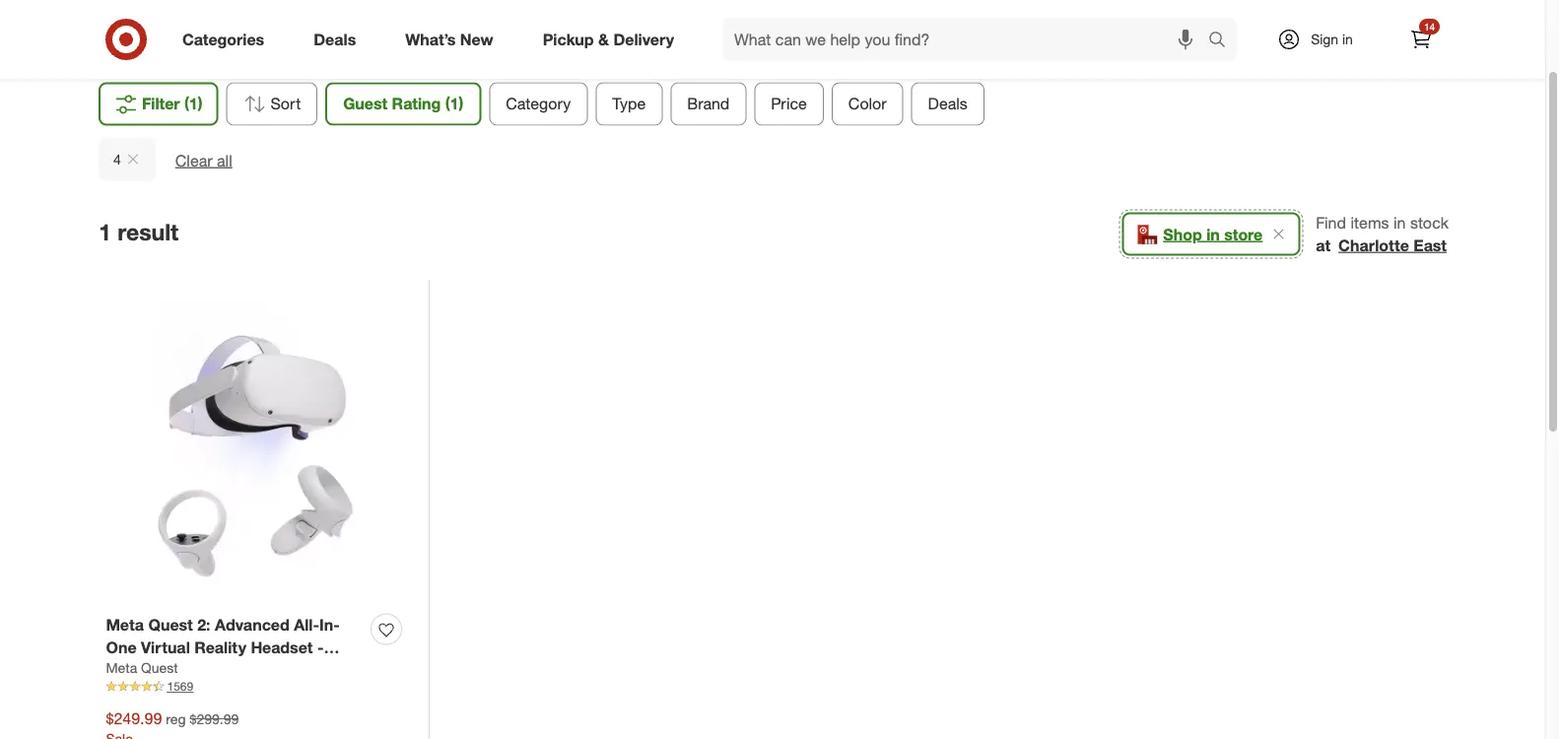 Task type: describe. For each thing, give the bounding box(es) containing it.
category
[[506, 94, 571, 113]]

what's
[[406, 30, 456, 49]]

type
[[613, 94, 646, 113]]

search button
[[1200, 18, 1247, 65]]

meta quest
[[106, 660, 178, 677]]

2 (1) from the left
[[446, 94, 464, 113]]

deals for deals button
[[929, 94, 968, 113]]

charlotte east button
[[1339, 234, 1448, 257]]

brand button
[[671, 82, 747, 126]]

pickup & delivery link
[[526, 18, 699, 61]]

color
[[849, 94, 887, 113]]

deals for deals link
[[314, 30, 356, 49]]

pickup
[[543, 30, 594, 49]]

quest for meta quest 2: advanced all-in- one virtual reality headset - 128gb
[[148, 615, 193, 635]]

advanced
[[215, 615, 290, 635]]

2:
[[197, 615, 211, 635]]

1 result
[[99, 218, 179, 246]]

shop
[[1164, 225, 1203, 244]]

reg
[[166, 710, 186, 728]]

clear
[[175, 151, 213, 170]]

clear all
[[175, 151, 232, 170]]

reality
[[194, 638, 246, 657]]

pickup & delivery
[[543, 30, 675, 49]]

&
[[599, 30, 609, 49]]

1569
[[167, 680, 193, 694]]

quest for meta quest
[[141, 660, 178, 677]]

result
[[118, 218, 179, 246]]

sign
[[1312, 31, 1339, 48]]

sort
[[271, 94, 301, 113]]

find
[[1317, 213, 1347, 232]]

categories link
[[166, 18, 289, 61]]

price
[[771, 94, 807, 113]]

guest
[[343, 94, 388, 113]]

deals link
[[297, 18, 381, 61]]

1 for 1 result
[[99, 218, 111, 246]]

headset
[[251, 638, 313, 657]]

type button
[[596, 82, 663, 126]]

all-
[[294, 615, 319, 635]]

meta quest 2: advanced all-in- one virtual reality headset - 128gb
[[106, 615, 340, 680]]

price button
[[755, 82, 824, 126]]

1 item
[[751, 39, 795, 58]]

color button
[[832, 82, 904, 126]]

brand
[[688, 94, 730, 113]]

sign in
[[1312, 31, 1354, 48]]

(1) inside "button"
[[184, 94, 203, 113]]

sign in link
[[1261, 18, 1384, 61]]

$299.99
[[190, 710, 239, 728]]

4
[[113, 150, 121, 168]]

14 link
[[1400, 18, 1444, 61]]

-
[[317, 638, 324, 657]]

items
[[1351, 213, 1390, 232]]



Task type: vqa. For each thing, say whether or not it's contained in the screenshot.
in within 'Find items in stock at Charlotte East'
yes



Task type: locate. For each thing, give the bounding box(es) containing it.
1 horizontal spatial (1)
[[446, 94, 464, 113]]

meta quest link
[[106, 659, 178, 679]]

0 horizontal spatial (1)
[[184, 94, 203, 113]]

one
[[106, 638, 137, 657]]

store
[[1225, 225, 1263, 244]]

clear all button
[[175, 149, 232, 172]]

all
[[217, 151, 232, 170]]

in for sign in
[[1343, 31, 1354, 48]]

1 vertical spatial meta
[[106, 660, 137, 677]]

0 vertical spatial meta
[[106, 615, 144, 635]]

sort button
[[226, 82, 318, 126]]

meta inside meta quest link
[[106, 660, 137, 677]]

filter
[[142, 94, 180, 113]]

virtual
[[141, 638, 190, 657]]

1 vertical spatial 1
[[99, 218, 111, 246]]

shop in store
[[1164, 225, 1263, 244]]

filter (1) button
[[99, 82, 218, 126]]

in inside sign in 'link'
[[1343, 31, 1354, 48]]

delivery
[[614, 30, 675, 49]]

1 vertical spatial deals
[[929, 94, 968, 113]]

meta for meta quest
[[106, 660, 137, 677]]

meta for meta quest 2: advanced all-in- one virtual reality headset - 128gb
[[106, 615, 144, 635]]

deals button
[[912, 82, 985, 126]]

at
[[1317, 236, 1331, 255]]

deals up guest
[[314, 30, 356, 49]]

1 horizontal spatial deals
[[929, 94, 968, 113]]

$249.99
[[106, 709, 162, 728]]

in
[[1343, 31, 1354, 48], [1394, 213, 1407, 232], [1207, 225, 1221, 244]]

14
[[1425, 20, 1436, 33]]

(1) right filter
[[184, 94, 203, 113]]

item
[[764, 39, 795, 58]]

meta
[[106, 615, 144, 635], [106, 660, 137, 677]]

in-
[[319, 615, 340, 635]]

charlotte
[[1339, 236, 1410, 255]]

in inside find items in stock at charlotte east
[[1394, 213, 1407, 232]]

1 horizontal spatial in
[[1343, 31, 1354, 48]]

$249.99 reg $299.99
[[106, 709, 239, 728]]

0 horizontal spatial 1
[[99, 218, 111, 246]]

rating
[[392, 94, 441, 113]]

deals inside button
[[929, 94, 968, 113]]

east
[[1414, 236, 1448, 255]]

1569 link
[[106, 679, 410, 696]]

categories
[[182, 30, 264, 49]]

0 vertical spatial quest
[[148, 615, 193, 635]]

meta quest 2: advanced all-in-one virtual reality headset - 128gb image
[[106, 299, 410, 602], [106, 299, 410, 602]]

What can we help you find? suggestions appear below search field
[[723, 18, 1214, 61]]

meta down one
[[106, 660, 137, 677]]

quest inside meta quest link
[[141, 660, 178, 677]]

1 meta from the top
[[106, 615, 144, 635]]

1 horizontal spatial 1
[[751, 39, 760, 58]]

4 button
[[99, 138, 156, 181]]

quest up virtual
[[148, 615, 193, 635]]

search
[[1200, 32, 1247, 51]]

quest down virtual
[[141, 660, 178, 677]]

2 horizontal spatial in
[[1394, 213, 1407, 232]]

0 vertical spatial deals
[[314, 30, 356, 49]]

quest inside "meta quest 2: advanced all-in- one virtual reality headset - 128gb"
[[148, 615, 193, 635]]

deals
[[314, 30, 356, 49], [929, 94, 968, 113]]

0 horizontal spatial in
[[1207, 225, 1221, 244]]

in inside shop in store button
[[1207, 225, 1221, 244]]

1 left item
[[751, 39, 760, 58]]

category button
[[489, 82, 588, 126]]

(1) right rating
[[446, 94, 464, 113]]

0 horizontal spatial deals
[[314, 30, 356, 49]]

filter (1)
[[142, 94, 203, 113]]

1 (1) from the left
[[184, 94, 203, 113]]

(1)
[[184, 94, 203, 113], [446, 94, 464, 113]]

0 vertical spatial 1
[[751, 39, 760, 58]]

stock
[[1411, 213, 1450, 232]]

in right the sign
[[1343, 31, 1354, 48]]

in for shop in store
[[1207, 225, 1221, 244]]

128gb
[[106, 660, 155, 680]]

meta quest 2: advanced all-in- one virtual reality headset - 128gb link
[[106, 614, 363, 680]]

meta up one
[[106, 615, 144, 635]]

in up "charlotte east" button
[[1394, 213, 1407, 232]]

quest
[[148, 615, 193, 635], [141, 660, 178, 677]]

deals down 'what can we help you find? suggestions appear below' search field
[[929, 94, 968, 113]]

meta inside "meta quest 2: advanced all-in- one virtual reality headset - 128gb"
[[106, 615, 144, 635]]

what's new
[[406, 30, 494, 49]]

what's new link
[[389, 18, 518, 61]]

1 for 1 item
[[751, 39, 760, 58]]

1
[[751, 39, 760, 58], [99, 218, 111, 246]]

in left store
[[1207, 225, 1221, 244]]

1 left result
[[99, 218, 111, 246]]

shop in store button
[[1123, 213, 1301, 256]]

new
[[460, 30, 494, 49]]

find items in stock at charlotte east
[[1317, 213, 1450, 255]]

guest rating (1)
[[343, 94, 464, 113]]

1 vertical spatial quest
[[141, 660, 178, 677]]

2 meta from the top
[[106, 660, 137, 677]]



